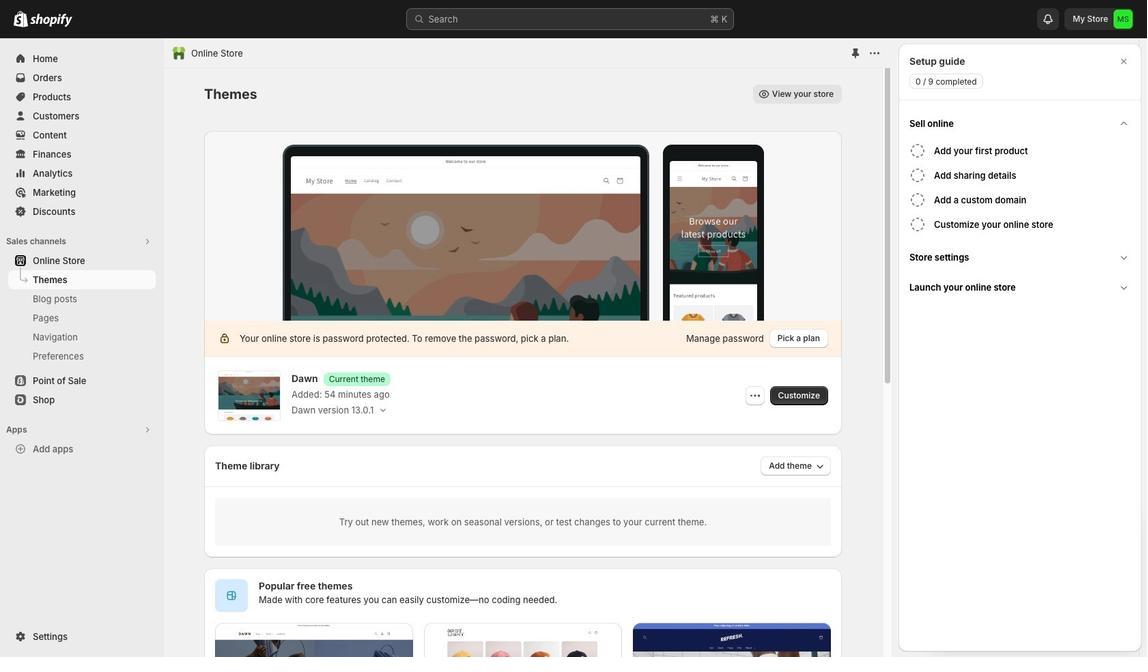 Task type: locate. For each thing, give the bounding box(es) containing it.
my store image
[[1114, 10, 1133, 29]]

0 horizontal spatial shopify image
[[14, 11, 28, 27]]

mark add a custom domain as done image
[[910, 192, 926, 208]]

shopify image
[[14, 11, 28, 27], [30, 14, 72, 27]]

mark add your first product as done image
[[910, 143, 926, 159]]

online store image
[[172, 46, 186, 60]]

dialog
[[899, 44, 1142, 652]]

1 horizontal spatial shopify image
[[30, 14, 72, 27]]



Task type: describe. For each thing, give the bounding box(es) containing it.
mark customize your online store as done image
[[910, 217, 926, 233]]

mark add sharing details as done image
[[910, 167, 926, 184]]



Task type: vqa. For each thing, say whether or not it's contained in the screenshot.
the left THE PLAN
no



